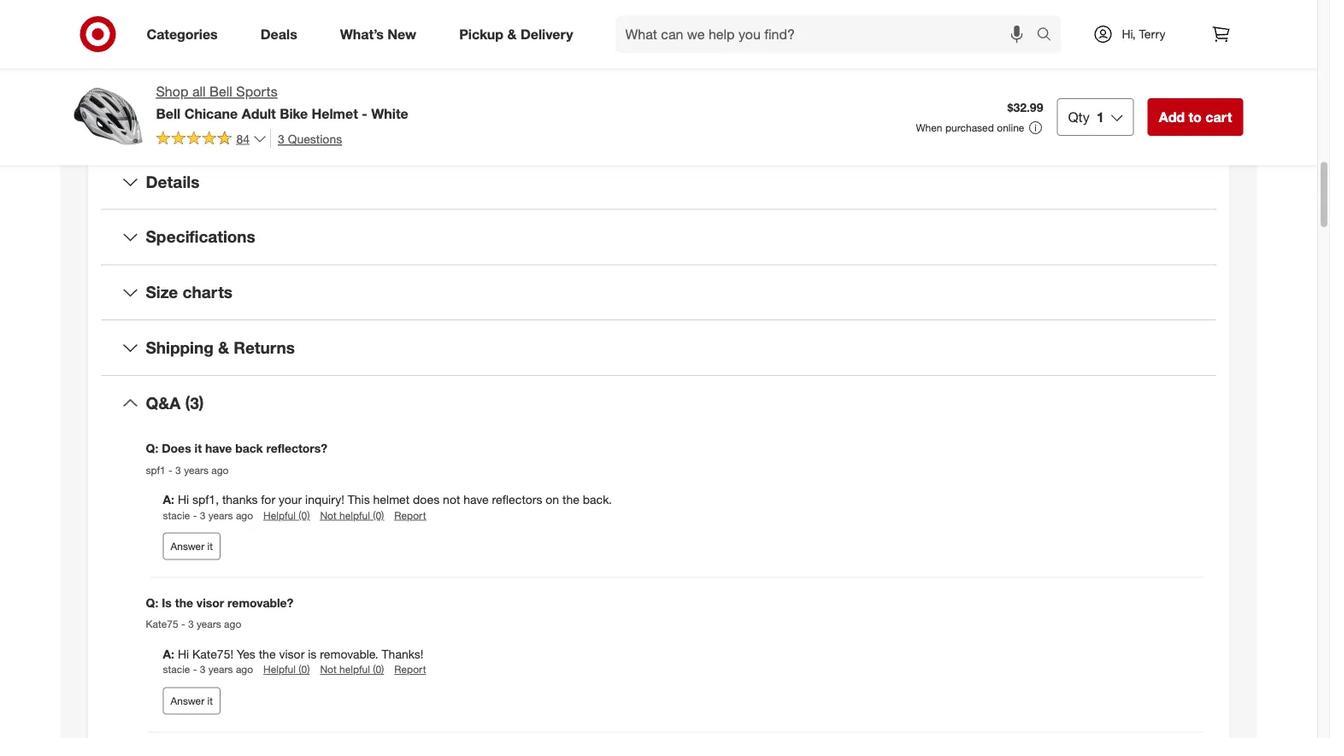 Task type: vqa. For each thing, say whether or not it's contained in the screenshot.
$32.99
yes



Task type: locate. For each thing, give the bounding box(es) containing it.
ago up yes
[[224, 618, 241, 631]]

1 vertical spatial not helpful  (0)
[[320, 664, 384, 677]]

1 vertical spatial helpful
[[340, 664, 370, 677]]

0 vertical spatial stacie
[[163, 509, 190, 522]]

stacie for hi kate75! yes the visor is removable. thanks!
[[163, 664, 190, 677]]

& left returns
[[218, 338, 229, 358]]

q: left is
[[146, 596, 158, 611]]

1 vertical spatial a:
[[163, 647, 174, 662]]

0 vertical spatial bell
[[210, 83, 232, 100]]

- left "white"
[[362, 105, 368, 122]]

a: for a: hi kate75! yes the visor is removable. thanks!
[[163, 647, 174, 662]]

it down the kate75!
[[207, 695, 213, 708]]

answer for kate75!
[[171, 695, 205, 708]]

1 helpful from the top
[[340, 509, 370, 522]]

0 vertical spatial helpful  (0) button
[[264, 508, 310, 523]]

shop all bell sports bell chicane adult bike helmet - white
[[156, 83, 409, 122]]

report down thanks! on the bottom left of the page
[[395, 664, 426, 677]]

search
[[1029, 27, 1070, 44]]

1 vertical spatial have
[[464, 492, 489, 507]]

1 not helpful  (0) from the top
[[320, 509, 384, 522]]

report button
[[395, 508, 426, 523], [395, 663, 426, 678]]

deals link
[[246, 15, 319, 53]]

helpful  (0) button
[[264, 508, 310, 523], [264, 663, 310, 678]]

0 vertical spatial answer
[[171, 541, 205, 553]]

qty
[[1069, 108, 1090, 125]]

returns
[[234, 338, 295, 358]]

adult
[[242, 105, 276, 122]]

q: inside q: does it have back reflectors? spf1 - 3 years ago
[[146, 441, 158, 456]]

size charts
[[146, 283, 233, 302]]

q: for q: does it have back reflectors?
[[146, 441, 158, 456]]

answer it for spf1,
[[171, 541, 213, 553]]

1 vertical spatial &
[[218, 338, 229, 358]]

pickup
[[459, 26, 504, 42]]

shop
[[156, 83, 189, 100]]

not helpful  (0) button down this
[[320, 508, 384, 523]]

1 vertical spatial hi
[[178, 647, 189, 662]]

0 vertical spatial hi
[[178, 492, 189, 507]]

report button down the does
[[395, 508, 426, 523]]

1 vertical spatial q:
[[146, 596, 158, 611]]

1 report from the top
[[395, 509, 426, 522]]

the right yes
[[259, 647, 276, 662]]

0 vertical spatial helpful  (0)
[[264, 509, 310, 522]]

have left back
[[205, 441, 232, 456]]

1 vertical spatial answer it
[[171, 695, 213, 708]]

0 vertical spatial helpful
[[340, 509, 370, 522]]

visor right is
[[197, 596, 224, 611]]

hi left the kate75!
[[178, 647, 189, 662]]

helpful
[[264, 509, 296, 522], [264, 664, 296, 677]]

1 vertical spatial not helpful  (0) button
[[320, 663, 384, 678]]

bell down the shop
[[156, 105, 181, 122]]

it for have
[[207, 541, 213, 553]]

helpful  (0) down your
[[264, 509, 310, 522]]

- inside q: is the visor removable? kate75 - 3 years ago
[[181, 618, 185, 631]]

3 inside q: is the visor removable? kate75 - 3 years ago
[[188, 618, 194, 631]]

ago inside q: does it have back reflectors? spf1 - 3 years ago
[[211, 464, 229, 477]]

image of bell chicane adult bike helmet - white image
[[74, 82, 142, 151]]

when
[[916, 121, 943, 134]]

what's new
[[340, 26, 417, 42]]

0 vertical spatial not helpful  (0) button
[[320, 508, 384, 523]]

answer it down spf1,
[[171, 541, 213, 553]]

helpful  (0) button down "a: hi kate75! yes the visor is removable. thanks!"
[[264, 663, 310, 678]]

1 horizontal spatial &
[[508, 26, 517, 42]]

the right on
[[563, 492, 580, 507]]

2 not helpful  (0) button from the top
[[320, 663, 384, 678]]

helpful  (0) down "a: hi kate75! yes the visor is removable. thanks!"
[[264, 664, 310, 677]]

2 hi from the top
[[178, 647, 189, 662]]

answer it button
[[163, 533, 221, 561], [163, 688, 221, 715]]

thanks!
[[382, 647, 424, 662]]

0 vertical spatial have
[[205, 441, 232, 456]]

your
[[279, 492, 302, 507]]

- right the kate75
[[181, 618, 185, 631]]

0 vertical spatial report
[[395, 509, 426, 522]]

2 vertical spatial it
[[207, 695, 213, 708]]

show more images
[[297, 34, 415, 51]]

q&a (3)
[[146, 393, 204, 413]]

1 report button from the top
[[395, 508, 426, 523]]

& right "pickup"
[[508, 26, 517, 42]]

shipping
[[146, 338, 214, 358]]

a: down spf1
[[163, 492, 174, 507]]

it inside q: does it have back reflectors? spf1 - 3 years ago
[[195, 441, 202, 456]]

1 helpful  (0) from the top
[[264, 509, 310, 522]]

2 helpful from the top
[[264, 664, 296, 677]]

new
[[388, 26, 417, 42]]

1 a: from the top
[[163, 492, 174, 507]]

1 answer it from the top
[[171, 541, 213, 553]]

0 vertical spatial stacie - 3 years ago
[[163, 509, 253, 522]]

2 answer it button from the top
[[163, 688, 221, 715]]

2 helpful  (0) button from the top
[[264, 663, 310, 678]]

not helpful  (0) for removable.
[[320, 664, 384, 677]]

& inside pickup & delivery link
[[508, 26, 517, 42]]

helpful down this
[[340, 509, 370, 522]]

back
[[235, 441, 263, 456]]

answer it button down spf1,
[[163, 533, 221, 561]]

answer it for kate75!
[[171, 695, 213, 708]]

hi left spf1,
[[178, 492, 189, 507]]

years up the kate75!
[[197, 618, 221, 631]]

stacie
[[163, 509, 190, 522], [163, 664, 190, 677]]

chicane
[[184, 105, 238, 122]]

1 vertical spatial stacie - 3 years ago
[[163, 664, 253, 677]]

- right spf1
[[169, 464, 173, 477]]

visor inside q: is the visor removable? kate75 - 3 years ago
[[197, 596, 224, 611]]

1 vertical spatial the
[[175, 596, 193, 611]]

the inside q: is the visor removable? kate75 - 3 years ago
[[175, 596, 193, 611]]

1 horizontal spatial bell
[[210, 83, 232, 100]]

3 down the does
[[175, 464, 181, 477]]

stacie - 3 years ago down the kate75!
[[163, 664, 253, 677]]

hi,
[[1123, 27, 1136, 41]]

what's
[[340, 26, 384, 42]]

this
[[348, 492, 370, 507]]

2 helpful  (0) from the top
[[264, 664, 310, 677]]

advertisement region
[[680, 0, 1244, 29]]

(0) down thanks! on the bottom left of the page
[[373, 664, 384, 677]]

ago up spf1,
[[211, 464, 229, 477]]

1 q: from the top
[[146, 441, 158, 456]]

1 vertical spatial helpful  (0)
[[264, 664, 310, 677]]

spf1,
[[192, 492, 219, 507]]

1 vertical spatial answer
[[171, 695, 205, 708]]

yes
[[237, 647, 256, 662]]

answer it
[[171, 541, 213, 553], [171, 695, 213, 708]]

not helpful  (0) down this
[[320, 509, 384, 522]]

thanks
[[222, 492, 258, 507]]

ago down yes
[[236, 664, 253, 677]]

answer it down the kate75!
[[171, 695, 213, 708]]

the right is
[[175, 596, 193, 611]]

not down inquiry!
[[320, 509, 337, 522]]

helpful down removable. on the bottom
[[340, 664, 370, 677]]

2 not helpful  (0) from the top
[[320, 664, 384, 677]]

0 vertical spatial &
[[508, 26, 517, 42]]

image gallery element
[[74, 0, 638, 62]]

3
[[278, 131, 285, 146], [175, 464, 181, 477], [200, 509, 206, 522], [188, 618, 194, 631], [200, 664, 206, 677]]

a: down the kate75
[[163, 647, 174, 662]]

helpful
[[340, 509, 370, 522], [340, 664, 370, 677]]

helpful down "a: hi kate75! yes the visor is removable. thanks!"
[[264, 664, 296, 677]]

kate75!
[[192, 647, 234, 662]]

helpful  (0) button down your
[[264, 508, 310, 523]]

1 answer from the top
[[171, 541, 205, 553]]

1 vertical spatial helpful
[[264, 664, 296, 677]]

answer down the kate75!
[[171, 695, 205, 708]]

years down the does
[[184, 464, 209, 477]]

answer down spf1,
[[171, 541, 205, 553]]

1 horizontal spatial visor
[[279, 647, 305, 662]]

2 not from the top
[[320, 664, 337, 677]]

2 helpful from the top
[[340, 664, 370, 677]]

answer it button down the kate75!
[[163, 688, 221, 715]]

not helpful  (0) button for this
[[320, 508, 384, 523]]

0 vertical spatial q:
[[146, 441, 158, 456]]

not down removable. on the bottom
[[320, 664, 337, 677]]

0 vertical spatial report button
[[395, 508, 426, 523]]

not helpful  (0) for this
[[320, 509, 384, 522]]

0 vertical spatial visor
[[197, 596, 224, 611]]

0 vertical spatial not
[[320, 509, 337, 522]]

2 answer it from the top
[[171, 695, 213, 708]]

details button
[[101, 155, 1217, 209]]

it right the does
[[195, 441, 202, 456]]

not helpful  (0) down removable. on the bottom
[[320, 664, 384, 677]]

report for helmet
[[395, 509, 426, 522]]

&
[[508, 26, 517, 42], [218, 338, 229, 358]]

2 q: from the top
[[146, 596, 158, 611]]

2 stacie from the top
[[163, 664, 190, 677]]

not helpful  (0) button
[[320, 508, 384, 523], [320, 663, 384, 678]]

1 vertical spatial visor
[[279, 647, 305, 662]]

1 hi from the top
[[178, 492, 189, 507]]

& for shipping
[[218, 338, 229, 358]]

the
[[563, 492, 580, 507], [175, 596, 193, 611], [259, 647, 276, 662]]

3 down the bike
[[278, 131, 285, 146]]

white
[[371, 105, 409, 122]]

2 answer from the top
[[171, 695, 205, 708]]

visor left is
[[279, 647, 305, 662]]

1 stacie from the top
[[163, 509, 190, 522]]

delivery
[[521, 26, 574, 42]]

0 vertical spatial a:
[[163, 492, 174, 507]]

stacie - 3 years ago down spf1,
[[163, 509, 253, 522]]

q: inside q: is the visor removable? kate75 - 3 years ago
[[146, 596, 158, 611]]

bike
[[280, 105, 308, 122]]

stacie - 3 years ago
[[163, 509, 253, 522], [163, 664, 253, 677]]

it down spf1,
[[207, 541, 213, 553]]

3 right the kate75
[[188, 618, 194, 631]]

pickup & delivery link
[[445, 15, 595, 53]]

(0)
[[299, 509, 310, 522], [373, 509, 384, 522], [299, 664, 310, 677], [373, 664, 384, 677]]

report down the does
[[395, 509, 426, 522]]

categories
[[147, 26, 218, 42]]

q: up spf1
[[146, 441, 158, 456]]

1 vertical spatial stacie
[[163, 664, 190, 677]]

0 vertical spatial helpful
[[264, 509, 296, 522]]

- inside q: does it have back reflectors? spf1 - 3 years ago
[[169, 464, 173, 477]]

answer it button for kate75!
[[163, 688, 221, 715]]

answer
[[171, 541, 205, 553], [171, 695, 205, 708]]

to
[[1189, 108, 1202, 125]]

report button down thanks! on the bottom left of the page
[[395, 663, 426, 678]]

0 vertical spatial it
[[195, 441, 202, 456]]

0 horizontal spatial visor
[[197, 596, 224, 611]]

terry
[[1140, 27, 1166, 41]]

bell right 'all'
[[210, 83, 232, 100]]

size charts button
[[101, 266, 1217, 320]]

ago
[[211, 464, 229, 477], [236, 509, 253, 522], [224, 618, 241, 631], [236, 664, 253, 677]]

helpful down your
[[264, 509, 296, 522]]

stacie down spf1
[[163, 509, 190, 522]]

not
[[320, 509, 337, 522], [320, 664, 337, 677]]

show
[[297, 34, 332, 51]]

2 a: from the top
[[163, 647, 174, 662]]

not helpful  (0)
[[320, 509, 384, 522], [320, 664, 384, 677]]

0 horizontal spatial have
[[205, 441, 232, 456]]

years down the kate75!
[[208, 664, 233, 677]]

1 helpful  (0) button from the top
[[264, 508, 310, 523]]

0 horizontal spatial bell
[[156, 105, 181, 122]]

1 vertical spatial it
[[207, 541, 213, 553]]

report
[[395, 509, 426, 522], [395, 664, 426, 677]]

1 not from the top
[[320, 509, 337, 522]]

answer for spf1,
[[171, 541, 205, 553]]

visor
[[197, 596, 224, 611], [279, 647, 305, 662]]

online
[[998, 121, 1025, 134]]

0 horizontal spatial &
[[218, 338, 229, 358]]

1 answer it button from the top
[[163, 533, 221, 561]]

have right the not
[[464, 492, 489, 507]]

0 vertical spatial not helpful  (0)
[[320, 509, 384, 522]]

it
[[195, 441, 202, 456], [207, 541, 213, 553], [207, 695, 213, 708]]

2 report from the top
[[395, 664, 426, 677]]

categories link
[[132, 15, 239, 53]]

is
[[308, 647, 317, 662]]

0 vertical spatial answer it
[[171, 541, 213, 553]]

hi
[[178, 492, 189, 507], [178, 647, 189, 662]]

1 horizontal spatial the
[[259, 647, 276, 662]]

q:
[[146, 441, 158, 456], [146, 596, 158, 611]]

removable.
[[320, 647, 379, 662]]

stacie down the kate75
[[163, 664, 190, 677]]

0 vertical spatial the
[[563, 492, 580, 507]]

1 vertical spatial bell
[[156, 105, 181, 122]]

2 horizontal spatial the
[[563, 492, 580, 507]]

& inside shipping & returns dropdown button
[[218, 338, 229, 358]]

2 stacie - 3 years ago from the top
[[163, 664, 253, 677]]

1 not helpful  (0) button from the top
[[320, 508, 384, 523]]

& for pickup
[[508, 26, 517, 42]]

1 vertical spatial answer it button
[[163, 688, 221, 715]]

1 helpful from the top
[[264, 509, 296, 522]]

0 vertical spatial answer it button
[[163, 533, 221, 561]]

3 down the kate75!
[[200, 664, 206, 677]]

- down spf1,
[[193, 509, 197, 522]]

1 vertical spatial helpful  (0) button
[[264, 663, 310, 678]]

qty 1
[[1069, 108, 1105, 125]]

sports
[[236, 83, 278, 100]]

q: for q: is the visor removable?
[[146, 596, 158, 611]]

have inside q: does it have back reflectors? spf1 - 3 years ago
[[205, 441, 232, 456]]

1 vertical spatial not
[[320, 664, 337, 677]]

shipping & returns button
[[101, 321, 1217, 375]]

3 questions
[[278, 131, 342, 146]]

0 horizontal spatial the
[[175, 596, 193, 611]]

1 vertical spatial report button
[[395, 663, 426, 678]]

helpful  (0)
[[264, 509, 310, 522], [264, 664, 310, 677]]

1 stacie - 3 years ago from the top
[[163, 509, 253, 522]]

2 report button from the top
[[395, 663, 426, 678]]

not helpful  (0) button down removable. on the bottom
[[320, 663, 384, 678]]

1 vertical spatial report
[[395, 664, 426, 677]]



Task type: describe. For each thing, give the bounding box(es) containing it.
questions
[[288, 131, 342, 146]]

cart
[[1206, 108, 1233, 125]]

helmet
[[373, 492, 410, 507]]

years down spf1,
[[208, 509, 233, 522]]

reflectors
[[492, 492, 543, 507]]

search button
[[1029, 15, 1070, 56]]

when purchased online
[[916, 121, 1025, 134]]

not helpful  (0) button for removable.
[[320, 663, 384, 678]]

84 link
[[156, 129, 267, 150]]

on
[[546, 492, 559, 507]]

add to cart button
[[1148, 98, 1244, 136]]

stacie - 3 years ago for kate75!
[[163, 664, 253, 677]]

1
[[1097, 108, 1105, 125]]

(0) down is
[[299, 664, 310, 677]]

helmet
[[312, 105, 358, 122]]

more
[[336, 34, 367, 51]]

helpful  (0) for visor
[[264, 664, 310, 677]]

pickup & delivery
[[459, 26, 574, 42]]

images
[[371, 34, 415, 51]]

years inside q: is the visor removable? kate75 - 3 years ago
[[197, 618, 221, 631]]

3 inside q: does it have back reflectors? spf1 - 3 years ago
[[175, 464, 181, 477]]

kate75
[[146, 618, 178, 631]]

helpful for visor
[[264, 664, 296, 677]]

does
[[413, 492, 440, 507]]

- down the kate75!
[[193, 664, 197, 677]]

removable?
[[228, 596, 294, 611]]

all
[[192, 83, 206, 100]]

answer it button for spf1,
[[163, 533, 221, 561]]

q&a
[[146, 393, 181, 413]]

(0) down your
[[299, 509, 310, 522]]

helpful for your
[[264, 509, 296, 522]]

a: hi spf1, thanks for your inquiry! this helmet does not have reflectors on the back.
[[163, 492, 612, 507]]

q: is the visor removable? kate75 - 3 years ago
[[146, 596, 294, 631]]

charts
[[183, 283, 233, 302]]

inquiry!
[[305, 492, 345, 507]]

ago down thanks
[[236, 509, 253, 522]]

hi, terry
[[1123, 27, 1166, 41]]

helpful for this
[[340, 509, 370, 522]]

not for inquiry!
[[320, 509, 337, 522]]

it for visor
[[207, 695, 213, 708]]

What can we help you find? suggestions appear below search field
[[615, 15, 1041, 53]]

add to cart
[[1160, 108, 1233, 125]]

1 horizontal spatial have
[[464, 492, 489, 507]]

helpful for removable.
[[340, 664, 370, 677]]

details
[[146, 172, 200, 192]]

spf1
[[146, 464, 166, 477]]

stacie for hi spf1, thanks for your inquiry! this helmet does not have reflectors on the back.
[[163, 509, 190, 522]]

not for is
[[320, 664, 337, 677]]

hi for hi kate75! yes the visor is removable. thanks!
[[178, 647, 189, 662]]

show more images button
[[286, 24, 426, 62]]

3 questions link
[[270, 129, 342, 149]]

does
[[162, 441, 191, 456]]

stacie - 3 years ago for spf1,
[[163, 509, 253, 522]]

3 down spf1,
[[200, 509, 206, 522]]

years inside q: does it have back reflectors? spf1 - 3 years ago
[[184, 464, 209, 477]]

reflectors?
[[266, 441, 328, 456]]

q: does it have back reflectors? spf1 - 3 years ago
[[146, 441, 328, 477]]

for
[[261, 492, 275, 507]]

a: hi kate75! yes the visor is removable. thanks!
[[163, 647, 424, 662]]

back.
[[583, 492, 612, 507]]

report button for helmet
[[395, 508, 426, 523]]

hi for hi spf1, thanks for your inquiry! this helmet does not have reflectors on the back.
[[178, 492, 189, 507]]

- inside shop all bell sports bell chicane adult bike helmet - white
[[362, 105, 368, 122]]

purchased
[[946, 121, 995, 134]]

size
[[146, 283, 178, 302]]

(0) down a: hi spf1, thanks for your inquiry! this helmet does not have reflectors on the back.
[[373, 509, 384, 522]]

is
[[162, 596, 172, 611]]

helpful  (0) button for visor
[[264, 663, 310, 678]]

a: for a: hi spf1, thanks for your inquiry! this helmet does not have reflectors on the back.
[[163, 492, 174, 507]]

$32.99
[[1008, 100, 1044, 115]]

report for thanks!
[[395, 664, 426, 677]]

not
[[443, 492, 460, 507]]

helpful  (0) for your
[[264, 509, 310, 522]]

report button for thanks!
[[395, 663, 426, 678]]

2 vertical spatial the
[[259, 647, 276, 662]]

ago inside q: is the visor removable? kate75 - 3 years ago
[[224, 618, 241, 631]]

sponsored
[[1193, 31, 1244, 44]]

specifications button
[[101, 210, 1217, 265]]

what's new link
[[326, 15, 438, 53]]

add
[[1160, 108, 1186, 125]]

helpful  (0) button for your
[[264, 508, 310, 523]]

84
[[236, 131, 250, 146]]

q&a (3) button
[[101, 376, 1217, 431]]

(3)
[[185, 393, 204, 413]]

deals
[[261, 26, 297, 42]]

specifications
[[146, 227, 255, 247]]

shipping & returns
[[146, 338, 295, 358]]



